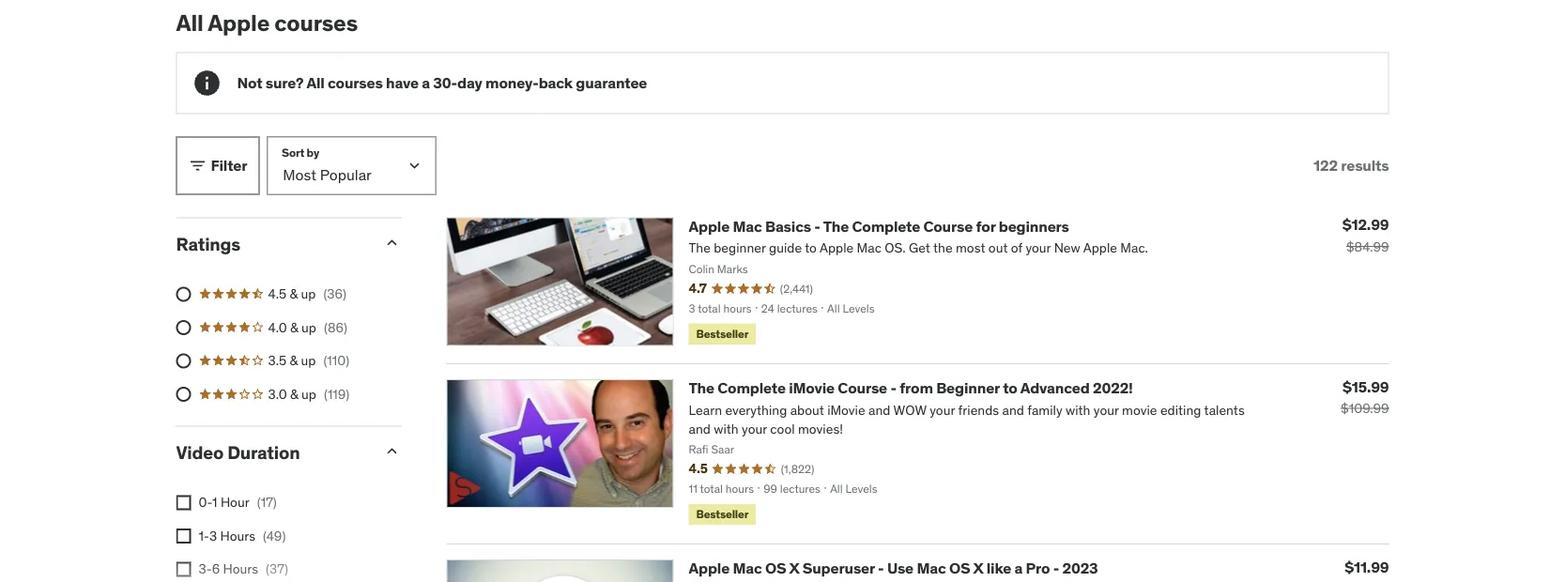 Task type: vqa. For each thing, say whether or not it's contained in the screenshot.
the 55 total hours
no



Task type: describe. For each thing, give the bounding box(es) containing it.
use
[[887, 559, 914, 578]]

$109.99
[[1341, 400, 1389, 417]]

- right the basics
[[814, 216, 821, 236]]

video
[[176, 441, 224, 464]]

sure?
[[266, 73, 304, 92]]

video duration button
[[176, 441, 368, 464]]

guarantee
[[576, 73, 647, 92]]

hours for 3-6 hours
[[223, 561, 258, 578]]

up for 4.0 & up
[[301, 319, 316, 336]]

1 os from the left
[[765, 559, 786, 578]]

hours for 1-3 hours
[[220, 527, 255, 544]]

basics
[[765, 216, 811, 236]]

filter button
[[176, 137, 260, 195]]

pro
[[1026, 559, 1050, 578]]

- right pro on the bottom
[[1053, 559, 1059, 578]]

0-1 hour (17)
[[199, 494, 277, 511]]

3.5
[[268, 352, 287, 369]]

mac right use
[[917, 559, 946, 578]]

4.0
[[268, 319, 287, 336]]

beginners
[[999, 216, 1069, 236]]

xsmall image for 1-
[[176, 529, 191, 544]]

& for 4.5
[[290, 285, 298, 302]]

1 vertical spatial courses
[[328, 73, 383, 92]]

video duration
[[176, 441, 300, 464]]

3.0 & up (119)
[[268, 386, 350, 402]]

2022!
[[1093, 378, 1133, 398]]

1 vertical spatial small image
[[383, 233, 401, 252]]

for
[[976, 216, 996, 236]]

apple for apple mac os x superuser - use mac os x like a pro - 2023
[[689, 559, 730, 578]]

- left use
[[878, 559, 884, 578]]

0 vertical spatial courses
[[274, 9, 358, 37]]

3-
[[199, 561, 212, 578]]

0 vertical spatial all
[[176, 9, 203, 37]]

3.0
[[268, 386, 287, 402]]

to
[[1003, 378, 1018, 398]]

hour
[[221, 494, 250, 511]]

all apple courses
[[176, 9, 358, 37]]

122
[[1314, 156, 1338, 175]]

duration
[[227, 441, 300, 464]]

$15.99
[[1343, 377, 1389, 396]]

0-
[[199, 494, 212, 511]]

1 horizontal spatial the
[[823, 216, 849, 236]]

advanced
[[1021, 378, 1090, 398]]

up for 4.5 & up
[[301, 285, 316, 302]]

mac for os
[[733, 559, 762, 578]]

1 horizontal spatial complete
[[852, 216, 920, 236]]

3
[[209, 527, 217, 544]]

mac for basics
[[733, 216, 762, 236]]

the complete imovie course - from beginner to advanced 2022!
[[689, 378, 1133, 398]]

(119)
[[324, 386, 350, 402]]

$15.99 $109.99
[[1341, 377, 1389, 417]]

day
[[457, 73, 482, 92]]

ratings
[[176, 232, 240, 255]]

122 results
[[1314, 156, 1389, 175]]



Task type: locate. For each thing, give the bounding box(es) containing it.
0 vertical spatial a
[[422, 73, 430, 92]]

30-
[[433, 73, 457, 92]]

&
[[290, 285, 298, 302], [290, 319, 298, 336], [290, 352, 298, 369], [290, 386, 298, 402]]

hours
[[220, 527, 255, 544], [223, 561, 258, 578]]

1-
[[199, 527, 209, 544]]

mac left the superuser
[[733, 559, 762, 578]]

& for 3.0
[[290, 386, 298, 402]]

course left "for"
[[924, 216, 973, 236]]

1 vertical spatial xsmall image
[[176, 529, 191, 544]]

apple for apple mac basics - the complete course for beginners
[[689, 216, 730, 236]]

up left (110) on the left bottom
[[301, 352, 316, 369]]

small image
[[383, 442, 401, 461]]

1 xsmall image from the top
[[176, 495, 191, 510]]

1 vertical spatial all
[[306, 73, 325, 92]]

1 vertical spatial course
[[838, 378, 887, 398]]

course
[[924, 216, 973, 236], [838, 378, 887, 398]]

2 vertical spatial xsmall image
[[176, 562, 191, 577]]

$84.99
[[1347, 238, 1389, 255]]

122 results status
[[1314, 156, 1389, 175]]

small image
[[188, 156, 207, 175], [383, 233, 401, 252]]

apple mac os x superuser - use mac os x like a pro - 2023
[[689, 559, 1098, 578]]

x
[[789, 559, 800, 578], [973, 559, 984, 578]]

(37)
[[266, 561, 288, 578]]

1 horizontal spatial a
[[1015, 559, 1023, 578]]

- left 'from'
[[891, 378, 897, 398]]

course right 'imovie'
[[838, 378, 887, 398]]

not sure? all courses have a 30-day money-back guarantee
[[237, 73, 647, 92]]

1 vertical spatial apple
[[689, 216, 730, 236]]

up left "(86)" on the left
[[301, 319, 316, 336]]

up left (36)
[[301, 285, 316, 302]]

1 vertical spatial complete
[[718, 378, 786, 398]]

xsmall image
[[176, 495, 191, 510], [176, 529, 191, 544], [176, 562, 191, 577]]

the complete imovie course - from beginner to advanced 2022! link
[[689, 378, 1133, 398]]

2023
[[1063, 559, 1098, 578]]

2 vertical spatial apple
[[689, 559, 730, 578]]

0 horizontal spatial the
[[689, 378, 715, 398]]

hours right "3"
[[220, 527, 255, 544]]

2 xsmall image from the top
[[176, 529, 191, 544]]

the
[[823, 216, 849, 236], [689, 378, 715, 398]]

0 vertical spatial the
[[823, 216, 849, 236]]

have
[[386, 73, 419, 92]]

0 vertical spatial complete
[[852, 216, 920, 236]]

& for 3.5
[[290, 352, 298, 369]]

1 horizontal spatial x
[[973, 559, 984, 578]]

3.5 & up (110)
[[268, 352, 350, 369]]

xsmall image left 1-
[[176, 529, 191, 544]]

6
[[212, 561, 220, 578]]

0 horizontal spatial complete
[[718, 378, 786, 398]]

& for 4.0
[[290, 319, 298, 336]]

a
[[422, 73, 430, 92], [1015, 559, 1023, 578]]

1 horizontal spatial all
[[306, 73, 325, 92]]

(86)
[[324, 319, 347, 336]]

xsmall image for 0-
[[176, 495, 191, 510]]

2 os from the left
[[949, 559, 970, 578]]

(17)
[[257, 494, 277, 511]]

$11.99
[[1345, 558, 1389, 577]]

3 xsmall image from the top
[[176, 562, 191, 577]]

courses left have on the top of the page
[[328, 73, 383, 92]]

1-3 hours (49)
[[199, 527, 286, 544]]

4.0 & up (86)
[[268, 319, 347, 336]]

mac
[[733, 216, 762, 236], [733, 559, 762, 578], [917, 559, 946, 578]]

money-
[[486, 73, 539, 92]]

(110)
[[323, 352, 350, 369]]

os
[[765, 559, 786, 578], [949, 559, 970, 578]]

mac left the basics
[[733, 216, 762, 236]]

0 horizontal spatial x
[[789, 559, 800, 578]]

& right the 3.0 in the bottom left of the page
[[290, 386, 298, 402]]

0 horizontal spatial course
[[838, 378, 887, 398]]

0 horizontal spatial a
[[422, 73, 430, 92]]

1 horizontal spatial os
[[949, 559, 970, 578]]

& right 4.5
[[290, 285, 298, 302]]

from
[[900, 378, 933, 398]]

apple mac basics - the complete course for beginners link
[[689, 216, 1069, 236]]

small image inside filter button
[[188, 156, 207, 175]]

filter
[[211, 156, 247, 175]]

0 vertical spatial apple
[[208, 9, 270, 37]]

1 vertical spatial hours
[[223, 561, 258, 578]]

1 horizontal spatial small image
[[383, 233, 401, 252]]

0 vertical spatial xsmall image
[[176, 495, 191, 510]]

1 x from the left
[[789, 559, 800, 578]]

up for 3.0 & up
[[301, 386, 316, 402]]

ratings button
[[176, 232, 368, 255]]

0 horizontal spatial os
[[765, 559, 786, 578]]

1
[[212, 494, 217, 511]]

-
[[814, 216, 821, 236], [891, 378, 897, 398], [878, 559, 884, 578], [1053, 559, 1059, 578]]

os left like
[[949, 559, 970, 578]]

0 horizontal spatial all
[[176, 9, 203, 37]]

& right 4.0
[[290, 319, 298, 336]]

xsmall image for 3-
[[176, 562, 191, 577]]

courses
[[274, 9, 358, 37], [328, 73, 383, 92]]

up left '(119)'
[[301, 386, 316, 402]]

xsmall image left 0-
[[176, 495, 191, 510]]

imovie
[[789, 378, 835, 398]]

4.5 & up (36)
[[268, 285, 347, 302]]

0 vertical spatial small image
[[188, 156, 207, 175]]

0 horizontal spatial small image
[[188, 156, 207, 175]]

back
[[539, 73, 573, 92]]

apple mac os x superuser - use mac os x like a pro - 2023 link
[[689, 559, 1098, 578]]

xsmall image left "3-"
[[176, 562, 191, 577]]

2 x from the left
[[973, 559, 984, 578]]

$12.99
[[1343, 215, 1389, 234]]

(36)
[[323, 285, 347, 302]]

os left the superuser
[[765, 559, 786, 578]]

(49)
[[263, 527, 286, 544]]

x left the superuser
[[789, 559, 800, 578]]

0 vertical spatial hours
[[220, 527, 255, 544]]

apple
[[208, 9, 270, 37], [689, 216, 730, 236], [689, 559, 730, 578]]

superuser
[[803, 559, 875, 578]]

up for 3.5 & up
[[301, 352, 316, 369]]

& right 3.5
[[290, 352, 298, 369]]

courses up sure?
[[274, 9, 358, 37]]

0 vertical spatial course
[[924, 216, 973, 236]]

apple mac basics - the complete course for beginners
[[689, 216, 1069, 236]]

$12.99 $84.99
[[1343, 215, 1389, 255]]

like
[[987, 559, 1012, 578]]

not
[[237, 73, 262, 92]]

1 vertical spatial the
[[689, 378, 715, 398]]

4.5
[[268, 285, 287, 302]]

3-6 hours (37)
[[199, 561, 288, 578]]

a left pro on the bottom
[[1015, 559, 1023, 578]]

1 horizontal spatial course
[[924, 216, 973, 236]]

hours right 6
[[223, 561, 258, 578]]

complete
[[852, 216, 920, 236], [718, 378, 786, 398]]

results
[[1341, 156, 1389, 175]]

beginner
[[936, 378, 1000, 398]]

x left like
[[973, 559, 984, 578]]

up
[[301, 285, 316, 302], [301, 319, 316, 336], [301, 352, 316, 369], [301, 386, 316, 402]]

a left 30-
[[422, 73, 430, 92]]

all
[[176, 9, 203, 37], [306, 73, 325, 92]]

1 vertical spatial a
[[1015, 559, 1023, 578]]



